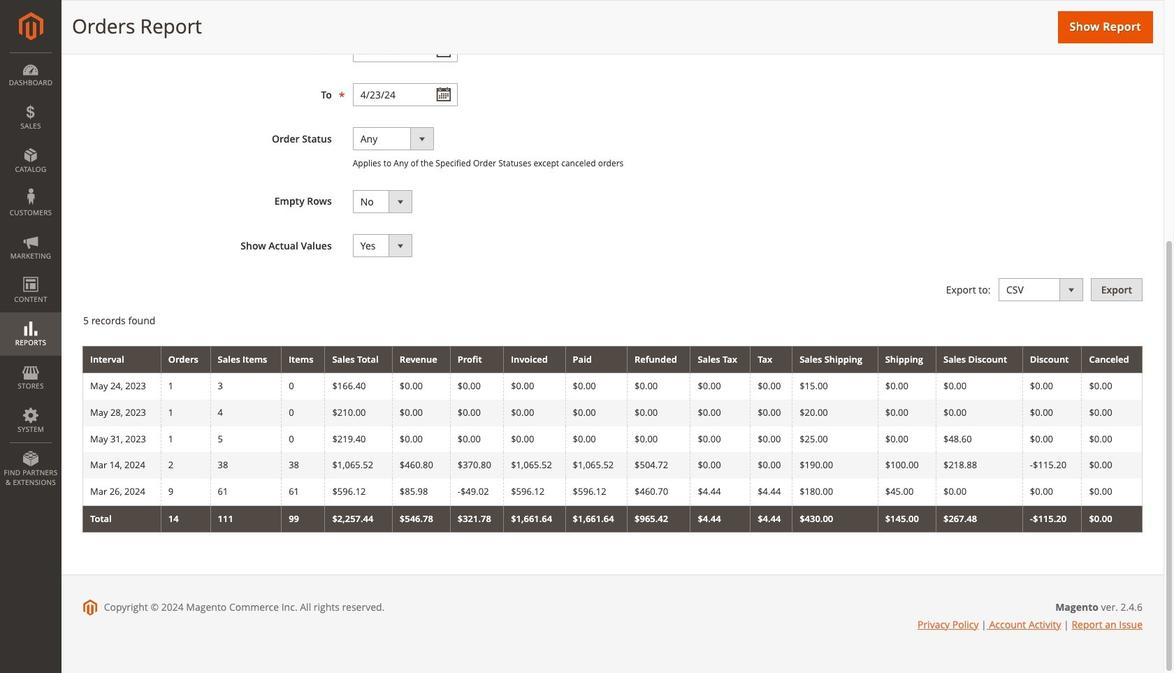 Task type: vqa. For each thing, say whether or not it's contained in the screenshot.
To text field related to second From text box from the left
no



Task type: locate. For each thing, give the bounding box(es) containing it.
magento admin panel image
[[19, 12, 43, 41]]

None text field
[[353, 39, 458, 62], [353, 83, 458, 106], [353, 39, 458, 62], [353, 83, 458, 106]]

menu bar
[[0, 52, 62, 494]]



